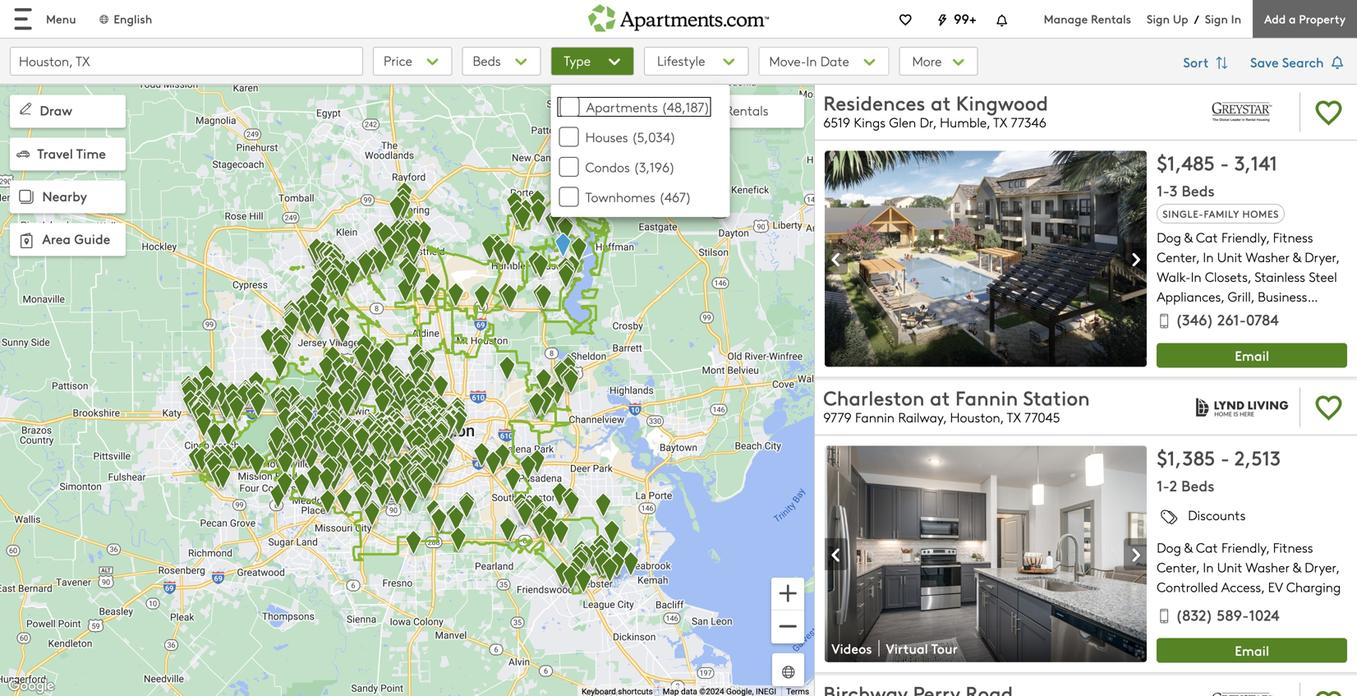 Task type: describe. For each thing, give the bounding box(es) containing it.
margin image for draw
[[16, 100, 35, 118]]

travel time button
[[10, 138, 126, 171]]

1 sign from the left
[[1147, 11, 1171, 27]]

email for 589-
[[1236, 641, 1270, 660]]

2 sign from the left
[[1206, 11, 1229, 27]]

99+
[[955, 9, 977, 28]]

unit for in
[[1218, 248, 1243, 266]]

a
[[1290, 11, 1297, 27]]

0 horizontal spatial fannin
[[856, 408, 895, 426]]

kings
[[854, 113, 886, 131]]

margin image for area
[[15, 229, 38, 252]]

tx for fannin
[[1007, 408, 1021, 426]]

261-
[[1218, 309, 1247, 330]]

margin image for nearby
[[15, 185, 38, 209]]

cat for controlled access
[[1197, 539, 1219, 557]]

at for residences
[[931, 89, 951, 116]]

ev
[[1269, 578, 1284, 596]]

stainless
[[1255, 267, 1306, 286]]

add a property link
[[1254, 0, 1358, 38]]

beds inside beds button
[[473, 51, 501, 69]]

email button for 589-
[[1158, 638, 1348, 663]]

& down single-
[[1185, 228, 1193, 246]]

1 greystar real estate partners image from the top
[[1195, 88, 1291, 136]]

houses
[[586, 128, 628, 146]]

in unit washer & dryer walk-in closets
[[1158, 248, 1337, 286]]

townhomes
[[586, 188, 656, 206]]

in inside "in unit washer & dryer controlled access ev charging"
[[1204, 558, 1214, 576]]

controlled
[[1158, 578, 1219, 596]]

charleston at fannin station 9779 fannin railway, houston, tx 77045
[[824, 384, 1091, 426]]

in up closets
[[1204, 248, 1214, 266]]

1- for $1,485
[[1158, 180, 1170, 200]]

center for walk-in closets
[[1158, 248, 1197, 266]]

0784
[[1247, 309, 1279, 330]]

lynd image
[[1195, 384, 1291, 431]]

(48,187)
[[662, 98, 710, 116]]

kingwood
[[957, 89, 1049, 116]]

sort
[[1184, 53, 1213, 71]]

time
[[76, 144, 106, 162]]

business center
[[1158, 287, 1308, 325]]

move-in date button
[[759, 47, 890, 76]]

(346) 261-0784 link
[[1158, 309, 1279, 339]]

sign up link
[[1147, 11, 1189, 27]]

sort button
[[1175, 47, 1241, 80]]

virtual tour link
[[880, 639, 968, 657]]

(832)
[[1176, 604, 1214, 625]]

/
[[1195, 11, 1200, 27]]

move-
[[770, 52, 807, 70]]

(832) 589-1024
[[1176, 604, 1280, 625]]

closets
[[1206, 267, 1248, 286]]

54,864 rentals
[[681, 101, 769, 119]]

virtual tour
[[887, 639, 958, 657]]

nearby link
[[10, 181, 126, 213]]

grill
[[1229, 287, 1252, 305]]

sign in link
[[1206, 11, 1242, 27]]

lifestyle button
[[644, 47, 749, 76]]

$1,385
[[1158, 444, 1216, 471]]

dryer for in unit washer & dryer walk-in closets
[[1305, 248, 1337, 266]]

2
[[1170, 475, 1178, 496]]

save
[[1251, 53, 1280, 71]]

77045
[[1025, 408, 1061, 426]]

unit for access
[[1218, 558, 1243, 576]]

appliances
[[1158, 287, 1222, 305]]

menu
[[46, 11, 76, 27]]

more button
[[900, 47, 979, 76]]

(832) 589-1024 link
[[1158, 604, 1280, 635]]

dog for controlled access
[[1158, 539, 1182, 557]]

travel
[[37, 144, 73, 162]]

(3,196)
[[634, 158, 676, 176]]

1024
[[1250, 604, 1280, 625]]

dr,
[[920, 113, 937, 131]]

up
[[1174, 11, 1189, 27]]

family
[[1205, 207, 1240, 220]]

tour
[[932, 639, 958, 657]]

add
[[1265, 11, 1287, 27]]

friendly for controlled access
[[1222, 539, 1267, 557]]

beds for $1,385
[[1182, 475, 1215, 496]]

walk-
[[1158, 267, 1192, 286]]

center for controlled access
[[1158, 558, 1197, 576]]

2,513
[[1235, 444, 1282, 471]]

54,864
[[681, 101, 722, 119]]

(346) 261-0784
[[1176, 309, 1279, 330]]

2 greystar real estate partners image from the top
[[1195, 679, 1291, 696]]

save search button
[[1251, 47, 1348, 80]]

dryer for in unit washer & dryer controlled access ev charging
[[1305, 558, 1337, 576]]

virtual
[[887, 639, 929, 657]]

dog for walk-in closets
[[1158, 228, 1182, 246]]

satellite view image
[[779, 663, 798, 682]]

railway,
[[899, 408, 947, 426]]

in inside the move-in date 'button'
[[807, 52, 817, 70]]

$1,485 - 3,141 1-3 beds single-family homes
[[1158, 149, 1280, 220]]

9779
[[824, 408, 852, 426]]

search
[[1283, 53, 1325, 71]]

menu button
[[0, 0, 89, 38]]

area
[[42, 229, 71, 248]]

manage rentals link
[[1044, 11, 1147, 27]]

77346
[[1011, 113, 1047, 131]]

english link
[[97, 11, 152, 27]]

guide
[[74, 229, 110, 248]]

washer for closets
[[1246, 248, 1291, 266]]

dog & cat friendly for walk-in closets
[[1158, 228, 1267, 246]]

& up controlled at the right
[[1185, 539, 1193, 557]]

friendly for walk-in closets
[[1222, 228, 1267, 246]]

in inside manage rentals sign up / sign in
[[1232, 11, 1242, 27]]



Task type: vqa. For each thing, say whether or not it's contained in the screenshot.
2nd 1 MONTH FREE from the bottom
no



Task type: locate. For each thing, give the bounding box(es) containing it.
apartments
[[587, 98, 658, 116]]

margin image left area
[[15, 229, 38, 252]]

condos (3,196)
[[586, 158, 676, 176]]

- left 2,513
[[1221, 444, 1230, 471]]

beds right the 2 on the right bottom of page
[[1182, 475, 1215, 496]]

area guide button
[[10, 223, 126, 256]]

houses (5,034)
[[586, 128, 676, 146]]

type
[[564, 51, 591, 69]]

2 vertical spatial center
[[1158, 558, 1197, 576]]

friendly up "in unit washer & dryer controlled access ev charging"
[[1222, 539, 1267, 557]]

2 fitness center from the top
[[1158, 539, 1314, 576]]

margin image left travel
[[16, 147, 30, 160]]

- inside $1,485 - 3,141 1-3 beds single-family homes
[[1221, 149, 1230, 176]]

1- up single-
[[1158, 180, 1170, 200]]

email button down 0784
[[1158, 343, 1348, 368]]

1 horizontal spatial fannin
[[956, 384, 1019, 411]]

1 fitness from the top
[[1274, 228, 1314, 246]]

beds for $1,485
[[1182, 180, 1216, 200]]

2 1- from the top
[[1158, 475, 1170, 496]]

access
[[1222, 578, 1262, 596]]

0 horizontal spatial rentals
[[726, 101, 769, 119]]

videos link
[[825, 639, 880, 657]]

dog & cat friendly for controlled access
[[1158, 539, 1267, 557]]

1 vertical spatial dryer
[[1305, 558, 1337, 576]]

washer inside in unit washer & dryer walk-in closets
[[1246, 248, 1291, 266]]

fitness for ev charging
[[1274, 539, 1314, 557]]

email down 0784
[[1236, 346, 1270, 364]]

0 vertical spatial cat
[[1197, 228, 1219, 246]]

1 vertical spatial margin image
[[15, 229, 38, 252]]

3,141
[[1235, 149, 1278, 176]]

1 vertical spatial washer
[[1246, 558, 1291, 576]]

email for 261-
[[1236, 346, 1270, 364]]

tx left '77346'
[[994, 113, 1008, 131]]

in up controlled at the right
[[1204, 558, 1214, 576]]

glen
[[890, 113, 917, 131]]

washer up ev
[[1246, 558, 1291, 576]]

& up charging at right
[[1294, 558, 1302, 576]]

rentals
[[1092, 11, 1132, 27], [726, 101, 769, 119]]

1 vertical spatial greystar real estate partners image
[[1195, 679, 1291, 696]]

english
[[114, 11, 152, 27]]

fannin left 77045
[[956, 384, 1019, 411]]

0 vertical spatial email
[[1236, 346, 1270, 364]]

2 vertical spatial beds
[[1182, 475, 1215, 496]]

margin image
[[16, 147, 30, 160], [15, 229, 38, 252]]

at inside residences at kingwood 6519 kings glen dr, humble, tx 77346
[[931, 89, 951, 116]]

& up stainless
[[1294, 248, 1302, 266]]

rentals inside manage rentals sign up / sign in
[[1092, 11, 1132, 27]]

dryer inside in unit washer & dryer walk-in closets
[[1305, 248, 1337, 266]]

1 horizontal spatial sign
[[1206, 11, 1229, 27]]

fitness down the homes
[[1274, 228, 1314, 246]]

at left houston,
[[930, 384, 951, 411]]

condos
[[586, 158, 630, 176]]

1 1- from the top
[[1158, 180, 1170, 200]]

1 vertical spatial rentals
[[726, 101, 769, 119]]

fannin right the 9779
[[856, 408, 895, 426]]

1 dog from the top
[[1158, 228, 1182, 246]]

dog & cat friendly down family
[[1158, 228, 1267, 246]]

Location or Point of Interest text field
[[10, 47, 363, 76]]

2 friendly from the top
[[1222, 539, 1267, 557]]

1- for $1,385
[[1158, 475, 1170, 496]]

0 vertical spatial margin image
[[16, 147, 30, 160]]

1 - from the top
[[1221, 149, 1230, 176]]

2 dryer from the top
[[1305, 558, 1337, 576]]

0 vertical spatial fitness
[[1274, 228, 1314, 246]]

save search
[[1251, 53, 1328, 71]]

1 email button from the top
[[1158, 343, 1348, 368]]

6519
[[824, 113, 851, 131]]

nearby
[[42, 187, 87, 205]]

residences at kingwood 6519 kings glen dr, humble, tx 77346
[[824, 89, 1049, 131]]

center inside business center
[[1158, 307, 1197, 325]]

dog & cat friendly down the discounts
[[1158, 539, 1267, 557]]

greystar real estate partners image down (832) 589-1024 link
[[1195, 679, 1291, 696]]

1-
[[1158, 180, 1170, 200], [1158, 475, 1170, 496]]

-
[[1221, 149, 1230, 176], [1221, 444, 1230, 471]]

0 vertical spatial -
[[1221, 149, 1230, 176]]

at inside charleston at fannin station 9779 fannin railway, houston, tx 77045
[[930, 384, 951, 411]]

0 vertical spatial email button
[[1158, 343, 1348, 368]]

2 - from the top
[[1221, 444, 1230, 471]]

lifestyle
[[658, 51, 706, 69]]

rentals for 54,864
[[726, 101, 769, 119]]

2 center from the top
[[1158, 307, 1197, 325]]

0 vertical spatial center
[[1158, 248, 1197, 266]]

fitness center for controlled access
[[1158, 539, 1314, 576]]

margin image for travel
[[16, 147, 30, 160]]

building photo - residences at kingwood image
[[825, 151, 1148, 367]]

sign left up on the top right of the page
[[1147, 11, 1171, 27]]

- left 3,141
[[1221, 149, 1230, 176]]

sign right /
[[1206, 11, 1229, 27]]

beds button
[[462, 47, 541, 76]]

rentals right the manage
[[1092, 11, 1132, 27]]

1 vertical spatial email button
[[1158, 638, 1348, 663]]

friendly
[[1222, 228, 1267, 246], [1222, 539, 1267, 557]]

1 at from the top
[[931, 89, 951, 116]]

dryer up charging at right
[[1305, 558, 1337, 576]]

rentals for manage
[[1092, 11, 1132, 27]]

tx
[[994, 113, 1008, 131], [1007, 408, 1021, 426]]

manage
[[1044, 11, 1088, 27]]

(5,034)
[[632, 128, 676, 146]]

google image
[[4, 676, 58, 696]]

0 vertical spatial rentals
[[1092, 11, 1132, 27]]

0 vertical spatial tx
[[994, 113, 1008, 131]]

1 cat from the top
[[1197, 228, 1219, 246]]

margin image inside the area guide button
[[15, 229, 38, 252]]

station
[[1024, 384, 1091, 411]]

price button
[[373, 47, 453, 76]]

dryer inside "in unit washer & dryer controlled access ev charging"
[[1305, 558, 1337, 576]]

0 vertical spatial dryer
[[1305, 248, 1337, 266]]

margin image inside travel time button
[[16, 147, 30, 160]]

0 vertical spatial greystar real estate partners image
[[1195, 88, 1291, 136]]

2 washer from the top
[[1246, 558, 1291, 576]]

beds
[[473, 51, 501, 69], [1182, 180, 1216, 200], [1182, 475, 1215, 496]]

email button down 1024
[[1158, 638, 1348, 663]]

3
[[1170, 180, 1178, 200]]

0 vertical spatial dog & cat friendly
[[1158, 228, 1267, 246]]

fitness up ev
[[1274, 539, 1314, 557]]

add a property
[[1265, 11, 1346, 27]]

1 vertical spatial -
[[1221, 444, 1230, 471]]

- for 3,141
[[1221, 149, 1230, 176]]

fitness for stainless steel appliances
[[1274, 228, 1314, 246]]

2 email button from the top
[[1158, 638, 1348, 663]]

area guide
[[42, 229, 110, 248]]

draw button
[[10, 95, 126, 128]]

0 vertical spatial beds
[[473, 51, 501, 69]]

price
[[384, 51, 413, 69]]

2 fitness from the top
[[1274, 539, 1314, 557]]

washer up stainless
[[1246, 248, 1291, 266]]

email button for 261-
[[1158, 343, 1348, 368]]

dog down single-
[[1158, 228, 1182, 246]]

email down 1024
[[1236, 641, 1270, 660]]

center down appliances
[[1158, 307, 1197, 325]]

3 center from the top
[[1158, 558, 1197, 576]]

dog up controlled at the right
[[1158, 539, 1182, 557]]

1 washer from the top
[[1246, 248, 1291, 266]]

cat down the discounts
[[1197, 539, 1219, 557]]

greystar real estate partners image
[[1195, 88, 1291, 136], [1195, 679, 1291, 696]]

1 vertical spatial dog & cat friendly
[[1158, 539, 1267, 557]]

1 vertical spatial fitness center
[[1158, 539, 1314, 576]]

margin image inside draw button
[[16, 100, 35, 118]]

1 dryer from the top
[[1305, 248, 1337, 266]]

0 vertical spatial dog
[[1158, 228, 1182, 246]]

at
[[931, 89, 951, 116], [930, 384, 951, 411]]

margin image left nearby
[[15, 185, 38, 209]]

$1,485
[[1158, 149, 1216, 176]]

placard image image
[[825, 244, 848, 276], [1125, 244, 1148, 276], [825, 539, 848, 571], [1125, 539, 1148, 571]]

draw
[[40, 101, 72, 119]]

apartments (48,187)
[[587, 98, 710, 116]]

friendly down the homes
[[1222, 228, 1267, 246]]

washer for ev
[[1246, 558, 1291, 576]]

map region
[[0, 0, 923, 696]]

0 vertical spatial unit
[[1218, 248, 1243, 266]]

fannin
[[956, 384, 1019, 411], [856, 408, 895, 426]]

2 email from the top
[[1236, 641, 1270, 660]]

type button
[[551, 47, 635, 76]]

tx for kingwood
[[994, 113, 1008, 131]]

1- inside $1,485 - 3,141 1-3 beds single-family homes
[[1158, 180, 1170, 200]]

manage rentals sign up / sign in
[[1044, 11, 1242, 27]]

steel
[[1310, 267, 1338, 286]]

rentals right 54,864
[[726, 101, 769, 119]]

(467)
[[659, 188, 692, 206]]

0 vertical spatial fitness center
[[1158, 228, 1314, 266]]

unit up the access
[[1218, 558, 1243, 576]]

1- down $1,385
[[1158, 475, 1170, 496]]

fitness center up closets
[[1158, 228, 1314, 266]]

0 horizontal spatial sign
[[1147, 11, 1171, 27]]

washer inside "in unit washer & dryer controlled access ev charging"
[[1246, 558, 1291, 576]]

dryer up steel
[[1305, 248, 1337, 266]]

margin image inside nearby link
[[15, 185, 38, 209]]

1 vertical spatial at
[[930, 384, 951, 411]]

0 vertical spatial friendly
[[1222, 228, 1267, 246]]

unit inside in unit washer & dryer walk-in closets
[[1218, 248, 1243, 266]]

(346)
[[1176, 309, 1214, 330]]

stainless steel appliances
[[1158, 267, 1338, 305]]

0 vertical spatial at
[[931, 89, 951, 116]]

business
[[1259, 287, 1308, 305]]

beds right price "button"
[[473, 51, 501, 69]]

1 vertical spatial unit
[[1218, 558, 1243, 576]]

tx inside residences at kingwood 6519 kings glen dr, humble, tx 77346
[[994, 113, 1008, 131]]

2 at from the top
[[930, 384, 951, 411]]

charging
[[1287, 578, 1342, 596]]

1- inside the $1,385 - 2,513 1-2 beds
[[1158, 475, 1170, 496]]

2 cat from the top
[[1197, 539, 1219, 557]]

at for charleston
[[930, 384, 951, 411]]

tx inside charleston at fannin station 9779 fannin railway, houston, tx 77045
[[1007, 408, 1021, 426]]

1 vertical spatial margin image
[[15, 185, 38, 209]]

0 vertical spatial 1-
[[1158, 180, 1170, 200]]

1 horizontal spatial rentals
[[1092, 11, 1132, 27]]

1 fitness center from the top
[[1158, 228, 1314, 266]]

charleston
[[824, 384, 925, 411]]

$1,385 - 2,513 1-2 beds
[[1158, 444, 1282, 496]]

property
[[1300, 11, 1346, 27]]

1 vertical spatial 1-
[[1158, 475, 1170, 496]]

1 email from the top
[[1236, 346, 1270, 364]]

1 center from the top
[[1158, 248, 1197, 266]]

1 vertical spatial fitness
[[1274, 539, 1314, 557]]

in left add
[[1232, 11, 1242, 27]]

2 dog from the top
[[1158, 539, 1182, 557]]

- inside the $1,385 - 2,513 1-2 beds
[[1221, 444, 1230, 471]]

1 vertical spatial email
[[1236, 641, 1270, 660]]

2 unit from the top
[[1218, 558, 1243, 576]]

1 vertical spatial tx
[[1007, 408, 1021, 426]]

unit inside "in unit washer & dryer controlled access ev charging"
[[1218, 558, 1243, 576]]

- for 2,513
[[1221, 444, 1230, 471]]

fitness
[[1274, 228, 1314, 246], [1274, 539, 1314, 557]]

fitness center for walk-in closets
[[1158, 228, 1314, 266]]

beds inside $1,485 - 3,141 1-3 beds single-family homes
[[1182, 180, 1216, 200]]

1 friendly from the top
[[1222, 228, 1267, 246]]

greystar real estate partners image up 3,141
[[1195, 88, 1291, 136]]

1 vertical spatial cat
[[1197, 539, 1219, 557]]

apartments.com logo image
[[589, 0, 769, 32]]

0 vertical spatial margin image
[[16, 100, 35, 118]]

date
[[821, 52, 850, 70]]

cat for walk-in closets
[[1197, 228, 1219, 246]]

interior photo - charleston at fannin station image
[[825, 446, 1148, 662]]

humble,
[[940, 113, 991, 131]]

in unit washer & dryer controlled access ev charging
[[1158, 558, 1342, 596]]

travel time
[[37, 144, 106, 162]]

& inside in unit washer & dryer walk-in closets
[[1294, 248, 1302, 266]]

margin image
[[16, 100, 35, 118], [15, 185, 38, 209]]

tx left 77045
[[1007, 408, 1021, 426]]

at down more button
[[931, 89, 951, 116]]

dog & cat friendly
[[1158, 228, 1267, 246], [1158, 539, 1267, 557]]

unit up closets
[[1218, 248, 1243, 266]]

1 vertical spatial friendly
[[1222, 539, 1267, 557]]

center up walk-
[[1158, 248, 1197, 266]]

videos
[[832, 639, 873, 657]]

fitness center up the access
[[1158, 539, 1314, 576]]

in up appliances
[[1192, 267, 1202, 286]]

1 vertical spatial center
[[1158, 307, 1197, 325]]

homes
[[1243, 207, 1280, 220]]

1 vertical spatial beds
[[1182, 180, 1216, 200]]

center up controlled at the right
[[1158, 558, 1197, 576]]

more
[[913, 52, 946, 70]]

beds right 3
[[1182, 180, 1216, 200]]

discounts
[[1189, 506, 1246, 524]]

1 vertical spatial dog
[[1158, 539, 1182, 557]]

0 vertical spatial washer
[[1246, 248, 1291, 266]]

margin image left 'draw'
[[16, 100, 35, 118]]

in
[[1232, 11, 1242, 27], [807, 52, 817, 70], [1204, 248, 1214, 266], [1192, 267, 1202, 286], [1204, 558, 1214, 576]]

houston,
[[951, 408, 1004, 426]]

1 dog & cat friendly from the top
[[1158, 228, 1267, 246]]

2 dog & cat friendly from the top
[[1158, 539, 1267, 557]]

& inside "in unit washer & dryer controlled access ev charging"
[[1294, 558, 1302, 576]]

beds inside the $1,385 - 2,513 1-2 beds
[[1182, 475, 1215, 496]]

in left date
[[807, 52, 817, 70]]

residences
[[824, 89, 926, 116]]

cat down family
[[1197, 228, 1219, 246]]

1 unit from the top
[[1218, 248, 1243, 266]]

&
[[1185, 228, 1193, 246], [1294, 248, 1302, 266], [1185, 539, 1193, 557], [1294, 558, 1302, 576]]

fitness center
[[1158, 228, 1314, 266], [1158, 539, 1314, 576]]



